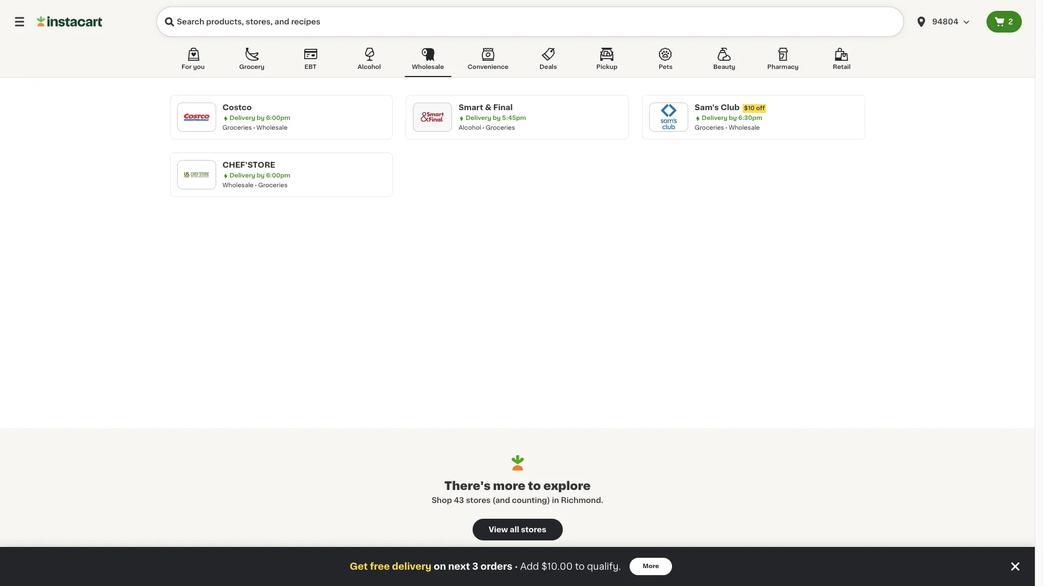 Task type: describe. For each thing, give the bounding box(es) containing it.
$10
[[744, 105, 755, 111]]

beauty
[[713, 64, 736, 70]]

off
[[756, 105, 765, 111]]

pets button
[[642, 46, 689, 77]]

wholesale down 6:30pm
[[729, 125, 760, 131]]

smart
[[459, 104, 483, 111]]

for you
[[182, 64, 205, 70]]

alcohol for alcohol
[[358, 64, 381, 70]]

groceries down sam's
[[695, 125, 724, 131]]

sam's
[[695, 104, 719, 111]]

free
[[370, 563, 390, 572]]

chef'store
[[223, 161, 275, 169]]

delivery for costco
[[230, 115, 255, 121]]

more
[[493, 481, 526, 492]]

club
[[721, 104, 740, 111]]

smart & final
[[459, 104, 513, 111]]

wholesale inside button
[[412, 64, 444, 70]]

&
[[485, 104, 492, 111]]

pickup
[[597, 64, 618, 70]]

on
[[434, 563, 446, 572]]

pets
[[659, 64, 673, 70]]

pharmacy button
[[760, 46, 807, 77]]

2 button
[[987, 11, 1022, 33]]

delivery for smart & final
[[466, 115, 491, 121]]

by for costco
[[257, 115, 265, 121]]

final
[[493, 104, 513, 111]]

6:00pm for chef'store
[[266, 173, 290, 179]]

view all stores link
[[472, 519, 563, 541]]

explore
[[544, 481, 591, 492]]

deals button
[[525, 46, 572, 77]]

•
[[515, 563, 518, 572]]

alcohol for alcohol groceries
[[459, 125, 481, 131]]

sam's club $10 off
[[695, 104, 765, 111]]

43
[[454, 497, 464, 505]]

94804
[[932, 18, 959, 26]]

in
[[552, 497, 559, 505]]

wholesale groceries
[[223, 183, 288, 189]]

for you button
[[170, 46, 217, 77]]

next
[[448, 563, 470, 572]]

stores inside button
[[521, 527, 546, 534]]

sam's club logo image
[[655, 103, 683, 132]]

delivery by 5:45pm
[[466, 115, 526, 121]]

smart & final logo image
[[419, 103, 447, 132]]

convenience
[[468, 64, 509, 70]]

more
[[643, 564, 659, 570]]

convenience button
[[463, 46, 513, 77]]

Search field
[[157, 7, 904, 37]]

there's
[[444, 481, 491, 492]]

stores inside there's more to explore shop 43 stores (and counting) in richmond.
[[466, 497, 491, 505]]

delivery for chef'store
[[230, 173, 255, 179]]

deals
[[540, 64, 557, 70]]



Task type: vqa. For each thing, say whether or not it's contained in the screenshot.
Reverie,'s Chocolate,
no



Task type: locate. For each thing, give the bounding box(es) containing it.
beauty button
[[701, 46, 748, 77]]

groceries
[[223, 125, 252, 131], [486, 125, 515, 131], [695, 125, 724, 131], [258, 183, 288, 189]]

ebt
[[305, 64, 317, 70]]

shop
[[432, 497, 452, 505]]

ebt button
[[287, 46, 334, 77]]

groceries wholesale
[[223, 125, 288, 131], [695, 125, 760, 131]]

to inside there's more to explore shop 43 stores (and counting) in richmond.
[[528, 481, 541, 492]]

chef'store logo image
[[182, 161, 211, 189]]

delivery by 6:00pm for costco
[[230, 115, 290, 121]]

delivery down sam's
[[702, 115, 728, 121]]

delivery down chef'store
[[230, 173, 255, 179]]

2 delivery by 6:00pm from the top
[[230, 173, 290, 179]]

all
[[510, 527, 519, 534]]

by up chef'store
[[257, 115, 265, 121]]

more button
[[630, 559, 672, 576]]

wholesale
[[412, 64, 444, 70], [257, 125, 288, 131], [729, 125, 760, 131], [223, 183, 254, 189]]

(and
[[493, 497, 510, 505]]

by down "final"
[[493, 115, 501, 121]]

orders
[[481, 563, 513, 572]]

1 horizontal spatial stores
[[521, 527, 546, 534]]

wholesale up smart & final logo
[[412, 64, 444, 70]]

by down club
[[729, 115, 737, 121]]

1 groceries wholesale from the left
[[223, 125, 288, 131]]

shop categories tab list
[[170, 46, 865, 77]]

treatment tracker modal dialog
[[0, 548, 1035, 587]]

groceries down costco
[[223, 125, 252, 131]]

None search field
[[157, 7, 904, 37]]

1 6:00pm from the top
[[266, 115, 290, 121]]

add
[[520, 563, 539, 572]]

1 vertical spatial to
[[575, 563, 585, 572]]

0 horizontal spatial to
[[528, 481, 541, 492]]

stores down there's
[[466, 497, 491, 505]]

alcohol groceries
[[459, 125, 515, 131]]

costco logo image
[[182, 103, 211, 132]]

alcohol inside button
[[358, 64, 381, 70]]

2 6:00pm from the top
[[266, 173, 290, 179]]

0 vertical spatial delivery by 6:00pm
[[230, 115, 290, 121]]

delivery down smart & final
[[466, 115, 491, 121]]

groceries wholesale down costco
[[223, 125, 288, 131]]

by
[[257, 115, 265, 121], [493, 115, 501, 121], [729, 115, 737, 121], [257, 173, 265, 179]]

instacart image
[[37, 15, 102, 28]]

wholesale up chef'store
[[257, 125, 288, 131]]

richmond.
[[561, 497, 603, 505]]

get free delivery on next 3 orders • add $10.00 to qualify.
[[350, 563, 621, 572]]

delivery by 6:00pm down costco
[[230, 115, 290, 121]]

0 horizontal spatial stores
[[466, 497, 491, 505]]

pickup button
[[584, 46, 630, 77]]

1 horizontal spatial to
[[575, 563, 585, 572]]

94804 button
[[909, 7, 987, 37]]

pharmacy
[[768, 64, 799, 70]]

6:00pm for costco
[[266, 115, 290, 121]]

delivery by 6:30pm
[[702, 115, 763, 121]]

to up counting)
[[528, 481, 541, 492]]

0 vertical spatial stores
[[466, 497, 491, 505]]

grocery
[[239, 64, 265, 70]]

view
[[489, 527, 508, 534]]

groceries wholesale for 6:30pm
[[695, 125, 760, 131]]

groceries wholesale for 6:00pm
[[223, 125, 288, 131]]

alcohol
[[358, 64, 381, 70], [459, 125, 481, 131]]

costco
[[223, 104, 252, 111]]

groceries down delivery by 5:45pm
[[486, 125, 515, 131]]

groceries down chef'store
[[258, 183, 288, 189]]

wholesale down chef'store
[[223, 183, 254, 189]]

to inside "get free delivery on next 3 orders • add $10.00 to qualify."
[[575, 563, 585, 572]]

alcohol button
[[346, 46, 393, 77]]

get
[[350, 563, 368, 572]]

retail
[[833, 64, 851, 70]]

view all stores
[[489, 527, 546, 534]]

delivery by 6:00pm up wholesale groceries
[[230, 173, 290, 179]]

0 horizontal spatial alcohol
[[358, 64, 381, 70]]

2 groceries wholesale from the left
[[695, 125, 760, 131]]

wholesale button
[[405, 46, 451, 77]]

delivery by 6:00pm
[[230, 115, 290, 121], [230, 173, 290, 179]]

1 vertical spatial stores
[[521, 527, 546, 534]]

by for chef'store
[[257, 173, 265, 179]]

1 delivery by 6:00pm from the top
[[230, 115, 290, 121]]

1 vertical spatial 6:00pm
[[266, 173, 290, 179]]

by for smart & final
[[493, 115, 501, 121]]

6:30pm
[[738, 115, 763, 121]]

delivery by 6:00pm for chef'store
[[230, 173, 290, 179]]

5:45pm
[[502, 115, 526, 121]]

retail button
[[819, 46, 865, 77]]

you
[[193, 64, 205, 70]]

to
[[528, 481, 541, 492], [575, 563, 585, 572]]

0 horizontal spatial groceries wholesale
[[223, 125, 288, 131]]

by up wholesale groceries
[[257, 173, 265, 179]]

stores
[[466, 497, 491, 505], [521, 527, 546, 534]]

0 vertical spatial alcohol
[[358, 64, 381, 70]]

there's more to explore shop 43 stores (and counting) in richmond.
[[432, 481, 603, 505]]

for
[[182, 64, 192, 70]]

1 horizontal spatial groceries wholesale
[[695, 125, 760, 131]]

view all stores button
[[472, 519, 563, 541]]

stores right all
[[521, 527, 546, 534]]

to right '$10.00'
[[575, 563, 585, 572]]

delivery down costco
[[230, 115, 255, 121]]

counting)
[[512, 497, 550, 505]]

0 vertical spatial 6:00pm
[[266, 115, 290, 121]]

delivery
[[230, 115, 255, 121], [466, 115, 491, 121], [702, 115, 728, 121], [230, 173, 255, 179]]

0 vertical spatial to
[[528, 481, 541, 492]]

94804 button
[[915, 7, 980, 37]]

6:00pm
[[266, 115, 290, 121], [266, 173, 290, 179]]

3
[[472, 563, 478, 572]]

grocery button
[[229, 46, 275, 77]]

1 vertical spatial delivery by 6:00pm
[[230, 173, 290, 179]]

delivery
[[392, 563, 432, 572]]

groceries wholesale down delivery by 6:30pm
[[695, 125, 760, 131]]

$10.00
[[541, 563, 573, 572]]

qualify.
[[587, 563, 621, 572]]

2
[[1009, 18, 1013, 26]]

1 horizontal spatial alcohol
[[459, 125, 481, 131]]

1 vertical spatial alcohol
[[459, 125, 481, 131]]



